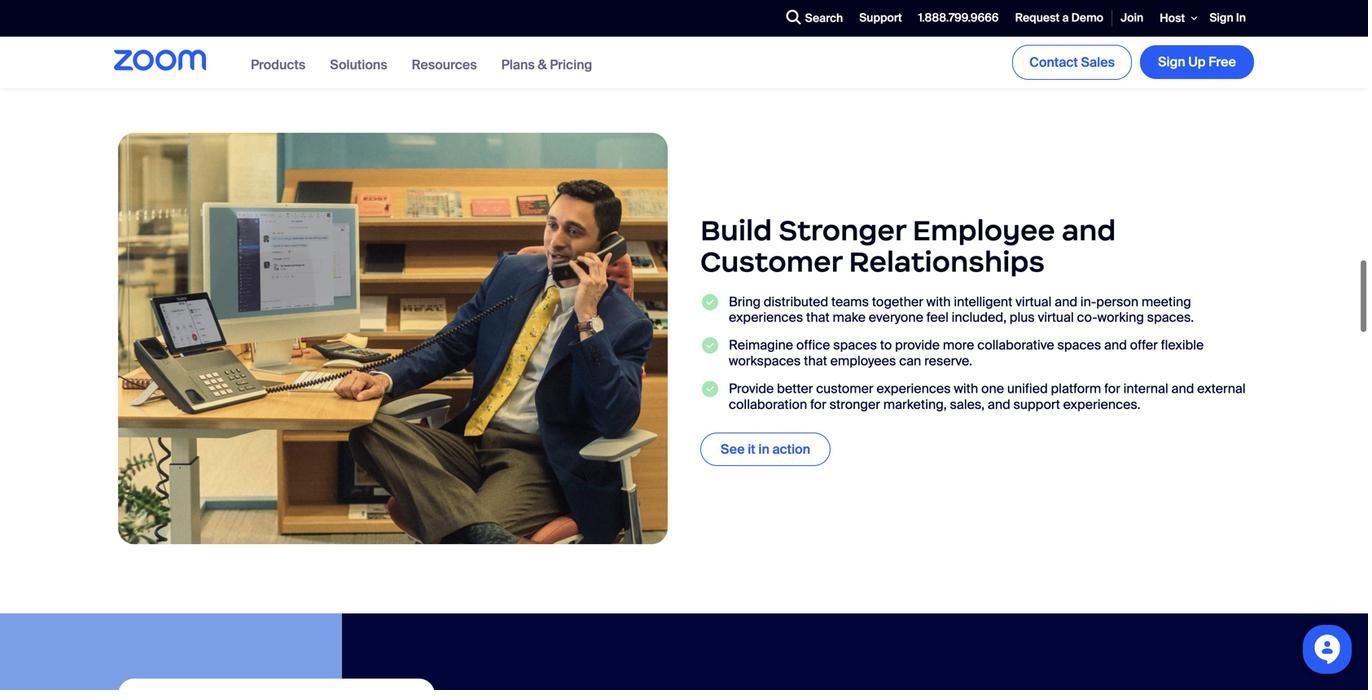 Task type: describe. For each thing, give the bounding box(es) containing it.
collaboration
[[729, 396, 808, 413]]

join link
[[1113, 1, 1152, 36]]

employees
[[831, 352, 897, 369]]

person
[[1097, 293, 1139, 310]]

workspaces
[[729, 352, 801, 369]]

resources button
[[412, 56, 477, 73]]

and inside reimagine office spaces to provide more collaborative spaces and offer flexible workspaces that employees can reserve.
[[1105, 337, 1127, 354]]

with for included,
[[927, 293, 951, 310]]

everyone
[[869, 309, 924, 326]]

and right "sales,"
[[988, 396, 1011, 413]]

up
[[1189, 54, 1206, 71]]

contact
[[1030, 54, 1079, 71]]

search image
[[787, 10, 801, 25]]

collaborative
[[978, 337, 1055, 354]]

1 horizontal spatial for
[[1105, 380, 1121, 397]]

pricing
[[550, 56, 593, 73]]

virtual up the collaborative
[[1016, 293, 1052, 310]]

intelligent
[[954, 293, 1013, 310]]

reimagine office spaces to provide more collaborative spaces and offer flexible workspaces that employees can reserve.
[[729, 337, 1204, 369]]

plans & pricing link
[[502, 56, 593, 73]]

support
[[1014, 396, 1061, 413]]

spaces.
[[1148, 309, 1195, 326]]

request
[[1016, 10, 1060, 25]]

search
[[805, 11, 843, 26]]

&
[[538, 56, 547, 73]]

host
[[1160, 11, 1186, 26]]

internal
[[1124, 380, 1169, 397]]

sales,
[[950, 396, 985, 413]]

request a demo link
[[1007, 1, 1112, 36]]

reserve.
[[925, 352, 973, 369]]

join
[[1121, 10, 1144, 25]]

contact sales
[[1030, 54, 1115, 71]]

and inside build stronger employee and customer relationships
[[1062, 213, 1117, 248]]

make
[[833, 309, 866, 326]]

bring distributed teams together with intelligent virtual and in-person meeting experiences that make everyone feel included, plus virtual co-working spaces.
[[729, 293, 1195, 326]]

build stronger employee and customer relationships
[[701, 213, 1117, 279]]

that for distributed
[[807, 309, 830, 326]]

more
[[943, 337, 975, 354]]

customer
[[817, 380, 874, 397]]

host button
[[1152, 0, 1202, 36]]

reimagine
[[729, 337, 794, 354]]

products button
[[251, 56, 306, 73]]

demo
[[1072, 10, 1104, 25]]

products
[[251, 56, 306, 73]]

sign for sign in
[[1210, 10, 1234, 25]]

in-
[[1081, 293, 1097, 310]]

stronger
[[830, 396, 881, 413]]

teams
[[832, 293, 869, 310]]

external
[[1198, 380, 1246, 397]]

see it in action
[[721, 441, 811, 458]]

provide better customer experiences with one unified platform for internal and external collaboration for stronger marketing, sales, and support experiences.
[[729, 380, 1246, 413]]

better
[[777, 380, 813, 397]]

office
[[797, 337, 831, 354]]

plans
[[502, 56, 535, 73]]

see it in action link
[[701, 433, 831, 466]]

virtual left co-
[[1038, 309, 1074, 326]]

and right the internal
[[1172, 380, 1195, 397]]

plans & pricing
[[502, 56, 593, 73]]

plus
[[1010, 309, 1035, 326]]



Task type: vqa. For each thing, say whether or not it's contained in the screenshot.
promotional
no



Task type: locate. For each thing, give the bounding box(es) containing it.
sign in link
[[1202, 1, 1255, 36]]

can
[[900, 352, 922, 369]]

for left the internal
[[1105, 380, 1121, 397]]

to
[[881, 337, 892, 354]]

provide
[[729, 380, 774, 397]]

flexible
[[1162, 337, 1204, 354]]

solutions button
[[330, 56, 388, 73]]

0 vertical spatial sign
[[1210, 10, 1234, 25]]

sales
[[1082, 54, 1115, 71]]

with inside bring distributed teams together with intelligent virtual and in-person meeting experiences that make everyone feel included, plus virtual co-working spaces.
[[927, 293, 951, 310]]

for left stronger
[[811, 396, 827, 413]]

co-
[[1078, 309, 1098, 326]]

bring
[[729, 293, 761, 310]]

0 vertical spatial that
[[807, 309, 830, 326]]

virtual
[[1016, 293, 1052, 310], [1038, 309, 1074, 326]]

a
[[1063, 10, 1069, 25]]

experiences.
[[1064, 396, 1141, 413]]

with inside provide better customer experiences with one unified platform for internal and external collaboration for stronger marketing, sales, and support experiences.
[[954, 380, 979, 397]]

1 vertical spatial with
[[954, 380, 979, 397]]

sign up free link
[[1141, 45, 1255, 79]]

employee
[[913, 213, 1056, 248]]

that
[[807, 309, 830, 326], [804, 352, 828, 369]]

sign
[[1210, 10, 1234, 25], [1159, 54, 1186, 71]]

experiences
[[729, 309, 804, 326], [877, 380, 951, 397]]

provide
[[895, 337, 940, 354]]

in
[[759, 441, 770, 458]]

0 horizontal spatial spaces
[[834, 337, 877, 354]]

1.888.799.9666 link
[[911, 1, 1007, 36]]

together
[[872, 293, 924, 310]]

resources
[[412, 56, 477, 73]]

experiences down can
[[877, 380, 951, 397]]

0 horizontal spatial for
[[811, 396, 827, 413]]

experiences up reimagine
[[729, 309, 804, 326]]

sign for sign up free
[[1159, 54, 1186, 71]]

1 horizontal spatial sign
[[1210, 10, 1234, 25]]

platform
[[1051, 380, 1102, 397]]

free
[[1209, 54, 1237, 71]]

1 horizontal spatial experiences
[[877, 380, 951, 397]]

it
[[748, 441, 756, 458]]

and down working
[[1105, 337, 1127, 354]]

solutions
[[330, 56, 388, 73]]

spaces
[[834, 337, 877, 354], [1058, 337, 1102, 354]]

feel
[[927, 309, 949, 326]]

request a demo
[[1016, 10, 1104, 25]]

1 horizontal spatial spaces
[[1058, 337, 1102, 354]]

meeting
[[1142, 293, 1192, 310]]

1.888.799.9666
[[919, 10, 999, 25]]

sign inside "link"
[[1159, 54, 1186, 71]]

that up better in the right of the page
[[804, 352, 828, 369]]

spaces down co-
[[1058, 337, 1102, 354]]

sign up free
[[1159, 54, 1237, 71]]

with for sales,
[[954, 380, 979, 397]]

working
[[1098, 309, 1145, 326]]

contact sales link
[[1013, 45, 1132, 80]]

support link
[[852, 1, 911, 36]]

with down relationships
[[927, 293, 951, 310]]

sign left up
[[1159, 54, 1186, 71]]

with left the one
[[954, 380, 979, 397]]

that inside reimagine office spaces to provide more collaborative spaces and offer flexible workspaces that employees can reserve.
[[804, 352, 828, 369]]

see
[[721, 441, 745, 458]]

that for office
[[804, 352, 828, 369]]

offer
[[1131, 337, 1158, 354]]

for
[[1105, 380, 1121, 397], [811, 396, 827, 413]]

1 horizontal spatial with
[[954, 380, 979, 397]]

and inside bring distributed teams together with intelligent virtual and in-person meeting experiences that make everyone feel included, plus virtual co-working spaces.
[[1055, 293, 1078, 310]]

action
[[773, 441, 811, 458]]

1 vertical spatial sign
[[1159, 54, 1186, 71]]

build
[[701, 213, 773, 248]]

sign in
[[1210, 10, 1247, 25]]

one
[[982, 380, 1005, 397]]

1 vertical spatial experiences
[[877, 380, 951, 397]]

distributed
[[764, 293, 829, 310]]

relationships
[[849, 244, 1045, 279]]

marketing,
[[884, 396, 947, 413]]

and left in-
[[1055, 293, 1078, 310]]

experiences inside provide better customer experiences with one unified platform for internal and external collaboration for stronger marketing, sales, and support experiences.
[[877, 380, 951, 397]]

1 spaces from the left
[[834, 337, 877, 354]]

0 horizontal spatial sign
[[1159, 54, 1186, 71]]

that up office
[[807, 309, 830, 326]]

included,
[[952, 309, 1007, 326]]

in
[[1237, 10, 1247, 25]]

zoom logo image
[[114, 50, 206, 71]]

0 horizontal spatial with
[[927, 293, 951, 310]]

with
[[927, 293, 951, 310], [954, 380, 979, 397]]

support
[[860, 10, 903, 25]]

2 spaces from the left
[[1058, 337, 1102, 354]]

search image
[[787, 10, 801, 25]]

that inside bring distributed teams together with intelligent virtual and in-person meeting experiences that make everyone feel included, plus virtual co-working spaces.
[[807, 309, 830, 326]]

0 vertical spatial experiences
[[729, 309, 804, 326]]

spaces down make
[[834, 337, 877, 354]]

stronger
[[779, 213, 906, 248]]

and
[[1062, 213, 1117, 248], [1055, 293, 1078, 310], [1105, 337, 1127, 354], [1172, 380, 1195, 397], [988, 396, 1011, 413]]

0 horizontal spatial experiences
[[729, 309, 804, 326]]

and up in-
[[1062, 213, 1117, 248]]

1 vertical spatial that
[[804, 352, 828, 369]]

experiences inside bring distributed teams together with intelligent virtual and in-person meeting experiences that make everyone feel included, plus virtual co-working spaces.
[[729, 309, 804, 326]]

sign left in
[[1210, 10, 1234, 25]]

0 vertical spatial with
[[927, 293, 951, 310]]

unified
[[1008, 380, 1048, 397]]

customer
[[701, 244, 843, 279]]



